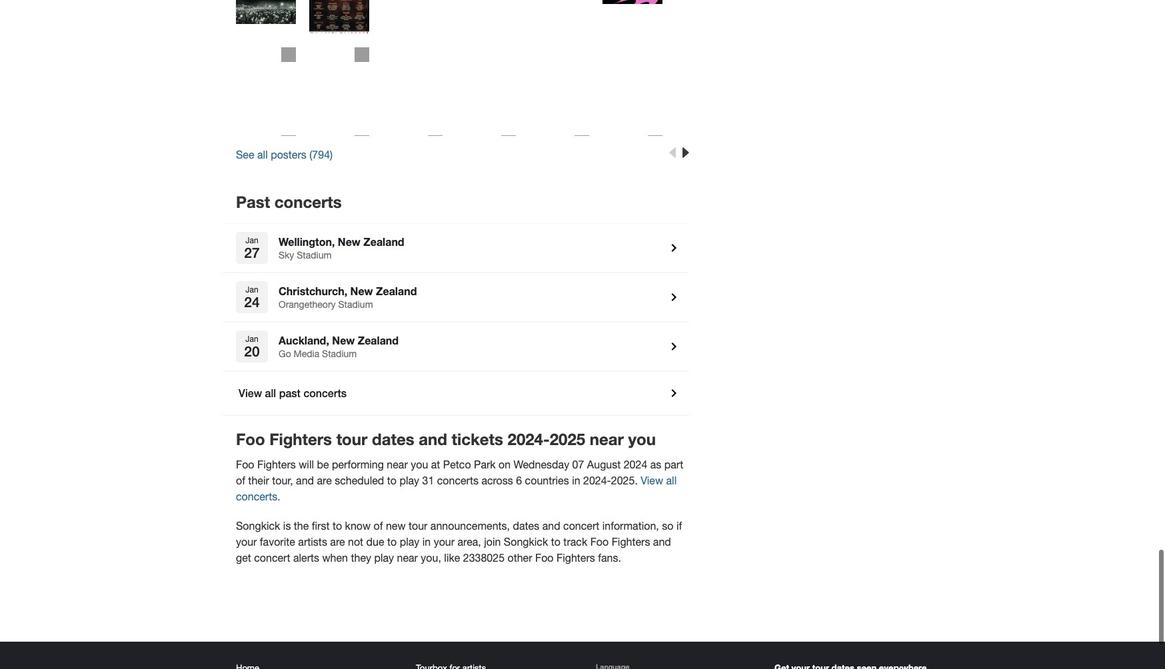 Task type: locate. For each thing, give the bounding box(es) containing it.
of left the "their"
[[236, 475, 245, 487]]

your
[[236, 536, 257, 548], [434, 536, 455, 548]]

2 horizontal spatial foo fighters live. image
[[603, 0, 663, 4]]

2024-
[[508, 430, 550, 449], [583, 475, 611, 487]]

jan inside jan 20
[[246, 335, 258, 344]]

1 horizontal spatial songkick
[[504, 536, 548, 548]]

you left at on the bottom of the page
[[411, 459, 428, 471]]

all for see all posters (794)
[[257, 149, 268, 161]]

1 horizontal spatial dates
[[513, 520, 539, 532]]

1 vertical spatial 2024-
[[583, 475, 611, 487]]

concert
[[563, 520, 599, 532], [254, 552, 290, 564]]

songkick up other in the bottom of the page
[[504, 536, 548, 548]]

1 horizontal spatial foo fighters live. image
[[309, 0, 369, 34]]

0 vertical spatial play
[[400, 475, 419, 487]]

view down as
[[641, 475, 663, 487]]

tour up "performing"
[[336, 430, 368, 449]]

zealand
[[363, 235, 404, 248], [376, 284, 417, 297], [358, 334, 399, 346]]

near
[[590, 430, 624, 449], [387, 459, 408, 471], [397, 552, 418, 564]]

stadium down wellington,
[[297, 250, 332, 260]]

stadium
[[297, 250, 332, 260], [338, 299, 373, 310], [322, 348, 357, 359]]

fighters up tour,
[[257, 459, 296, 471]]

0 vertical spatial new
[[338, 235, 361, 248]]

zealand inside auckland, new zealand go media stadium
[[358, 334, 399, 346]]

the
[[294, 520, 309, 532]]

0 horizontal spatial your
[[236, 536, 257, 548]]

of
[[236, 475, 245, 487], [374, 520, 383, 532]]

dates inside songkick is the first to know of new tour announcements, dates and concert information, so if your favorite artists are not due to play in your area, join songkick to track foo fighters and get concert alerts when they play near you, like 2338025 other foo fighters fans.
[[513, 520, 539, 532]]

new inside the wellington, new zealand sky stadium
[[338, 235, 361, 248]]

all
[[257, 149, 268, 161], [265, 387, 276, 399], [666, 475, 677, 487]]

concerts inside foo fighters will be performing near you at petco park on wednesday 07 august 2024 as part of their tour, and are scheduled to play 31 concerts across 6 countries in 2024-2025.
[[437, 475, 479, 487]]

expand image
[[281, 47, 296, 62], [281, 136, 296, 150], [428, 136, 443, 150], [501, 136, 516, 150]]

so
[[662, 520, 674, 532]]

is
[[283, 520, 291, 532]]

concert down favorite
[[254, 552, 290, 564]]

near up august
[[590, 430, 624, 449]]

20
[[244, 343, 260, 360]]

new down the wellington, new zealand sky stadium
[[350, 284, 373, 297]]

view all past concerts
[[239, 387, 347, 399]]

2 vertical spatial all
[[666, 475, 677, 487]]

view left the past
[[239, 387, 262, 399]]

and
[[419, 430, 447, 449], [296, 475, 314, 487], [542, 520, 560, 532], [653, 536, 671, 548]]

1 horizontal spatial tour
[[409, 520, 428, 532]]

new right wellington,
[[338, 235, 361, 248]]

play down new
[[400, 536, 419, 548]]

0 horizontal spatial 2024-
[[508, 430, 550, 449]]

2024- up wednesday at left
[[508, 430, 550, 449]]

fighters up will on the bottom left of page
[[269, 430, 332, 449]]

past concerts
[[236, 193, 342, 211]]

dates up other in the bottom of the page
[[513, 520, 539, 532]]

new for 20
[[332, 334, 355, 346]]

zealand inside christchurch, new zealand orangetheory stadium
[[376, 284, 417, 297]]

and down will on the bottom left of page
[[296, 475, 314, 487]]

and up at on the bottom of the page
[[419, 430, 447, 449]]

1 vertical spatial view
[[641, 475, 663, 487]]

expand image
[[355, 47, 369, 62], [355, 136, 369, 150], [575, 136, 589, 150], [648, 136, 663, 150]]

announcements,
[[431, 520, 510, 532]]

0 vertical spatial zealand
[[363, 235, 404, 248]]

concerts right the past
[[304, 387, 347, 399]]

all down part
[[666, 475, 677, 487]]

be
[[317, 459, 329, 471]]

scheduled
[[335, 475, 384, 487]]

1 horizontal spatial concert
[[563, 520, 599, 532]]

tour,
[[272, 475, 293, 487]]

you
[[628, 430, 656, 449], [411, 459, 428, 471]]

1 vertical spatial you
[[411, 459, 428, 471]]

1 vertical spatial songkick
[[504, 536, 548, 548]]

foo
[[236, 430, 265, 449], [236, 459, 254, 471], [590, 536, 609, 548], [535, 552, 554, 564]]

1 vertical spatial zealand
[[376, 284, 417, 297]]

in down "07"
[[572, 475, 580, 487]]

concert up track
[[563, 520, 599, 532]]

other
[[508, 552, 532, 564]]

view all past concerts link
[[239, 372, 661, 415]]

0 vertical spatial view
[[239, 387, 262, 399]]

near inside foo fighters will be performing near you at petco park on wednesday 07 august 2024 as part of their tour, and are scheduled to play 31 concerts across 6 countries in 2024-2025.
[[387, 459, 408, 471]]

2338025
[[463, 552, 505, 564]]

jan inside 'jan 27'
[[246, 236, 258, 245]]

favorite
[[260, 536, 295, 548]]

to
[[387, 475, 397, 487], [333, 520, 342, 532], [387, 536, 397, 548], [551, 536, 561, 548]]

on
[[499, 459, 511, 471]]

view for view all past concerts
[[239, 387, 262, 399]]

0 vertical spatial concerts
[[274, 193, 342, 211]]

0 vertical spatial songkick
[[236, 520, 280, 532]]

auckland,
[[279, 334, 329, 346]]

1 jan from the top
[[246, 236, 258, 245]]

are down be
[[317, 475, 332, 487]]

1 horizontal spatial your
[[434, 536, 455, 548]]

posters
[[271, 149, 306, 161]]

near left you,
[[397, 552, 418, 564]]

1 vertical spatial near
[[387, 459, 408, 471]]

view for view all concerts.
[[641, 475, 663, 487]]

2024- inside foo fighters will be performing near you at petco park on wednesday 07 august 2024 as part of their tour, and are scheduled to play 31 concerts across 6 countries in 2024-2025.
[[583, 475, 611, 487]]

view inside view all concerts.
[[641, 475, 663, 487]]

dates
[[372, 430, 414, 449], [513, 520, 539, 532]]

0 vertical spatial dates
[[372, 430, 414, 449]]

1 vertical spatial dates
[[513, 520, 539, 532]]

1 vertical spatial in
[[422, 536, 431, 548]]

2 vertical spatial stadium
[[322, 348, 357, 359]]

2 vertical spatial zealand
[[358, 334, 399, 346]]

2024- down august
[[583, 475, 611, 487]]

play
[[400, 475, 419, 487], [400, 536, 419, 548], [374, 552, 394, 564]]

media
[[294, 348, 319, 359]]

jan
[[246, 236, 258, 245], [246, 285, 258, 295], [246, 335, 258, 344]]

christchurch,
[[279, 284, 347, 297]]

like
[[444, 552, 460, 564]]

0 horizontal spatial concert
[[254, 552, 290, 564]]

your up get
[[236, 536, 257, 548]]

1 foo fighters live. image from the left
[[236, 0, 296, 24]]

jan down 27
[[246, 285, 258, 295]]

stadium inside the wellington, new zealand sky stadium
[[297, 250, 332, 260]]

0 vertical spatial stadium
[[297, 250, 332, 260]]

3 jan from the top
[[246, 335, 258, 344]]

0 horizontal spatial you
[[411, 459, 428, 471]]

and down so
[[653, 536, 671, 548]]

jan 27
[[244, 236, 260, 261]]

dates up "performing"
[[372, 430, 414, 449]]

you up "2024"
[[628, 430, 656, 449]]

stadium inside christchurch, new zealand orangetheory stadium
[[338, 299, 373, 310]]

are
[[317, 475, 332, 487], [330, 536, 345, 548]]

0 vertical spatial in
[[572, 475, 580, 487]]

1 horizontal spatial view
[[641, 475, 663, 487]]

past
[[236, 193, 270, 211]]

new right auckland, at the left
[[332, 334, 355, 346]]

24
[[244, 294, 260, 311]]

view
[[239, 387, 262, 399], [641, 475, 663, 487]]

all right 'see'
[[257, 149, 268, 161]]

not
[[348, 536, 363, 548]]

1 horizontal spatial in
[[572, 475, 580, 487]]

1 horizontal spatial 2024-
[[583, 475, 611, 487]]

in up you,
[[422, 536, 431, 548]]

1 vertical spatial are
[[330, 536, 345, 548]]

stadium for 27
[[297, 250, 332, 260]]

concerts.
[[236, 491, 280, 503]]

1 vertical spatial all
[[265, 387, 276, 399]]

2 foo fighters live. image from the left
[[309, 0, 369, 34]]

2 vertical spatial new
[[332, 334, 355, 346]]

petco
[[443, 459, 471, 471]]

songkick is the first to know of new tour announcements, dates and concert information, so if your favorite artists are not due to play in your area, join songkick to track foo fighters and get concert alerts when they play near you, like 2338025 other foo fighters fans.
[[236, 520, 682, 564]]

concerts
[[274, 193, 342, 211], [304, 387, 347, 399], [437, 475, 479, 487]]

zealand inside the wellington, new zealand sky stadium
[[363, 235, 404, 248]]

in inside songkick is the first to know of new tour announcements, dates and concert information, so if your favorite artists are not due to play in your area, join songkick to track foo fighters and get concert alerts when they play near you, like 2338025 other foo fighters fans.
[[422, 536, 431, 548]]

0 horizontal spatial in
[[422, 536, 431, 548]]

play down due
[[374, 552, 394, 564]]

1 horizontal spatial you
[[628, 430, 656, 449]]

2 jan from the top
[[246, 285, 258, 295]]

in
[[572, 475, 580, 487], [422, 536, 431, 548]]

jan down past
[[246, 236, 258, 245]]

stadium down christchurch,
[[338, 299, 373, 310]]

are up when in the left of the page
[[330, 536, 345, 548]]

to right first
[[333, 520, 342, 532]]

0 horizontal spatial of
[[236, 475, 245, 487]]

view inside view all past concerts link
[[239, 387, 262, 399]]

1 vertical spatial new
[[350, 284, 373, 297]]

0 horizontal spatial songkick
[[236, 520, 280, 532]]

tour inside songkick is the first to know of new tour announcements, dates and concert information, so if your favorite artists are not due to play in your area, join songkick to track foo fighters and get concert alerts when they play near you, like 2338025 other foo fighters fans.
[[409, 520, 428, 532]]

0 horizontal spatial view
[[239, 387, 262, 399]]

you,
[[421, 552, 441, 564]]

0 horizontal spatial tour
[[336, 430, 368, 449]]

to right scheduled
[[387, 475, 397, 487]]

to down new
[[387, 536, 397, 548]]

0 vertical spatial concert
[[563, 520, 599, 532]]

1 vertical spatial tour
[[409, 520, 428, 532]]

of up due
[[374, 520, 383, 532]]

stadium right media
[[322, 348, 357, 359]]

1 horizontal spatial of
[[374, 520, 383, 532]]

0 vertical spatial tour
[[336, 430, 368, 449]]

all inside view all concerts.
[[666, 475, 677, 487]]

your up like
[[434, 536, 455, 548]]

songkick
[[236, 520, 280, 532], [504, 536, 548, 548]]

foo fighters live. image
[[236, 0, 296, 24], [309, 0, 369, 34], [603, 0, 663, 4]]

2 vertical spatial concerts
[[437, 475, 479, 487]]

of inside foo fighters will be performing near you at petco park on wednesday 07 august 2024 as part of their tour, and are scheduled to play 31 concerts across 6 countries in 2024-2025.
[[236, 475, 245, 487]]

fighters
[[269, 430, 332, 449], [257, 459, 296, 471], [612, 536, 650, 548], [557, 552, 595, 564]]

and down countries
[[542, 520, 560, 532]]

2024
[[624, 459, 647, 471]]

tour right new
[[409, 520, 428, 532]]

jan for 24
[[246, 285, 258, 295]]

1 vertical spatial concert
[[254, 552, 290, 564]]

jan inside jan 24
[[246, 285, 258, 295]]

all left the past
[[265, 387, 276, 399]]

2 vertical spatial near
[[397, 552, 418, 564]]

new inside christchurch, new zealand orangetheory stadium
[[350, 284, 373, 297]]

0 vertical spatial jan
[[246, 236, 258, 245]]

0 horizontal spatial foo fighters live. image
[[236, 0, 296, 24]]

new
[[386, 520, 406, 532]]

concerts up wellington,
[[274, 193, 342, 211]]

play left 31
[[400, 475, 419, 487]]

1 vertical spatial of
[[374, 520, 383, 532]]

foo fighters will be performing near you at petco park on wednesday 07 august 2024 as part of their tour, and are scheduled to play 31 concerts across 6 countries in 2024-2025.
[[236, 459, 683, 487]]

3 foo fighters live. image from the left
[[603, 0, 663, 4]]

jan down 24
[[246, 335, 258, 344]]

1 vertical spatial jan
[[246, 285, 258, 295]]

wednesday
[[514, 459, 569, 471]]

zealand for 20
[[358, 334, 399, 346]]

0 vertical spatial all
[[257, 149, 268, 161]]

6
[[516, 475, 522, 487]]

0 vertical spatial are
[[317, 475, 332, 487]]

1 vertical spatial stadium
[[338, 299, 373, 310]]

0 vertical spatial of
[[236, 475, 245, 487]]

new
[[338, 235, 361, 248], [350, 284, 373, 297], [332, 334, 355, 346]]

near left at on the bottom of the page
[[387, 459, 408, 471]]

new inside auckland, new zealand go media stadium
[[332, 334, 355, 346]]

songkick up favorite
[[236, 520, 280, 532]]

concerts down petco
[[437, 475, 479, 487]]

tour
[[336, 430, 368, 449], [409, 520, 428, 532]]

0 horizontal spatial dates
[[372, 430, 414, 449]]

2 vertical spatial jan
[[246, 335, 258, 344]]



Task type: vqa. For each thing, say whether or not it's contained in the screenshot.
Close image at bottom left
no



Task type: describe. For each thing, give the bounding box(es) containing it.
foo inside foo fighters will be performing near you at petco park on wednesday 07 august 2024 as part of their tour, and are scheduled to play 31 concerts across 6 countries in 2024-2025.
[[236, 459, 254, 471]]

jan 24
[[244, 285, 260, 311]]

all for view all concerts.
[[666, 475, 677, 487]]

at
[[431, 459, 440, 471]]

stadium for 24
[[338, 299, 373, 310]]

as
[[650, 459, 661, 471]]

fighters down track
[[557, 552, 595, 564]]

27
[[244, 245, 260, 261]]

31
[[422, 475, 434, 487]]

you inside foo fighters will be performing near you at petco park on wednesday 07 august 2024 as part of their tour, and are scheduled to play 31 concerts across 6 countries in 2024-2025.
[[411, 459, 428, 471]]

zealand for 24
[[376, 284, 417, 297]]

new for 24
[[350, 284, 373, 297]]

2 vertical spatial play
[[374, 552, 394, 564]]

view all concerts.
[[236, 475, 677, 503]]

view all concerts. link
[[236, 475, 677, 503]]

jan for 27
[[246, 236, 258, 245]]

august
[[587, 459, 621, 471]]

play inside foo fighters will be performing near you at petco park on wednesday 07 august 2024 as part of their tour, and are scheduled to play 31 concerts across 6 countries in 2024-2025.
[[400, 475, 419, 487]]

due
[[366, 536, 384, 548]]

(794)
[[309, 149, 333, 161]]

sky
[[279, 250, 294, 260]]

join
[[484, 536, 501, 548]]

see all posters (794)
[[236, 149, 333, 161]]

fans.
[[598, 552, 621, 564]]

area,
[[458, 536, 481, 548]]

0 vertical spatial near
[[590, 430, 624, 449]]

orangetheory
[[279, 299, 336, 310]]

1 vertical spatial concerts
[[304, 387, 347, 399]]

07
[[572, 459, 584, 471]]

see all posters (794) link
[[236, 149, 333, 161]]

auckland, new zealand go media stadium
[[279, 334, 399, 359]]

tickets
[[452, 430, 503, 449]]

are inside songkick is the first to know of new tour announcements, dates and concert information, so if your favorite artists are not due to play in your area, join songkick to track foo fighters and get concert alerts when they play near you, like 2338025 other foo fighters fans.
[[330, 536, 345, 548]]

0 vertical spatial 2024-
[[508, 430, 550, 449]]

artists
[[298, 536, 327, 548]]

see
[[236, 149, 254, 161]]

1 your from the left
[[236, 536, 257, 548]]

in inside foo fighters will be performing near you at petco park on wednesday 07 august 2024 as part of their tour, and are scheduled to play 31 concerts across 6 countries in 2024-2025.
[[572, 475, 580, 487]]

first
[[312, 520, 330, 532]]

foo fighters tour dates and tickets 2024-2025 near you
[[236, 430, 656, 449]]

their
[[248, 475, 269, 487]]

information,
[[602, 520, 659, 532]]

alerts
[[293, 552, 319, 564]]

2025
[[550, 430, 585, 449]]

to inside foo fighters will be performing near you at petco park on wednesday 07 august 2024 as part of their tour, and are scheduled to play 31 concerts across 6 countries in 2024-2025.
[[387, 475, 397, 487]]

track
[[563, 536, 587, 548]]

2 your from the left
[[434, 536, 455, 548]]

wellington,
[[279, 235, 335, 248]]

past
[[279, 387, 301, 399]]

will
[[299, 459, 314, 471]]

fighters inside foo fighters will be performing near you at petco park on wednesday 07 august 2024 as part of their tour, and are scheduled to play 31 concerts across 6 countries in 2024-2025.
[[257, 459, 296, 471]]

near inside songkick is the first to know of new tour announcements, dates and concert information, so if your favorite artists are not due to play in your area, join songkick to track foo fighters and get concert alerts when they play near you, like 2338025 other foo fighters fans.
[[397, 552, 418, 564]]

if
[[677, 520, 682, 532]]

when
[[322, 552, 348, 564]]

park
[[474, 459, 496, 471]]

countries
[[525, 475, 569, 487]]

part
[[664, 459, 683, 471]]

and inside foo fighters will be performing near you at petco park on wednesday 07 august 2024 as part of their tour, and are scheduled to play 31 concerts across 6 countries in 2024-2025.
[[296, 475, 314, 487]]

are inside foo fighters will be performing near you at petco park on wednesday 07 august 2024 as part of their tour, and are scheduled to play 31 concerts across 6 countries in 2024-2025.
[[317, 475, 332, 487]]

stadium inside auckland, new zealand go media stadium
[[322, 348, 357, 359]]

jan 20
[[244, 335, 260, 360]]

all for view all past concerts
[[265, 387, 276, 399]]

performing
[[332, 459, 384, 471]]

new for 27
[[338, 235, 361, 248]]

zealand for 27
[[363, 235, 404, 248]]

to left track
[[551, 536, 561, 548]]

fighters down information, on the right of page
[[612, 536, 650, 548]]

of inside songkick is the first to know of new tour announcements, dates and concert information, so if your favorite artists are not due to play in your area, join songkick to track foo fighters and get concert alerts when they play near you, like 2338025 other foo fighters fans.
[[374, 520, 383, 532]]

christchurch, new zealand orangetheory stadium
[[279, 284, 417, 310]]

wellington, new zealand sky stadium
[[279, 235, 404, 260]]

go
[[279, 348, 291, 359]]

0 vertical spatial you
[[628, 430, 656, 449]]

jan for 20
[[246, 335, 258, 344]]

across
[[482, 475, 513, 487]]

2025.
[[611, 475, 638, 487]]

1 vertical spatial play
[[400, 536, 419, 548]]

know
[[345, 520, 371, 532]]

get
[[236, 552, 251, 564]]

they
[[351, 552, 371, 564]]



